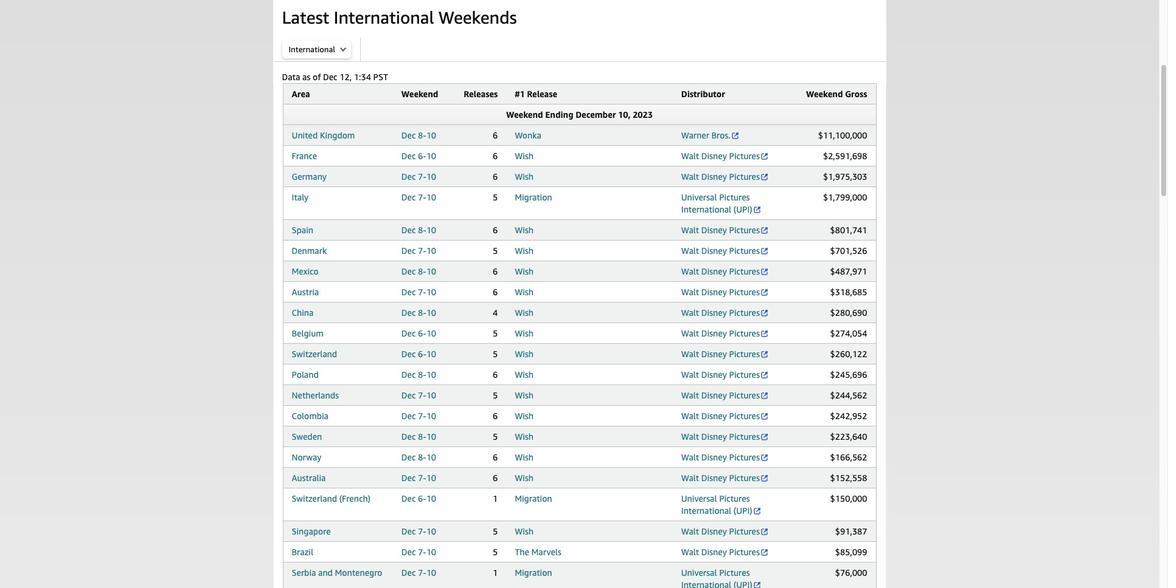 Task type: locate. For each thing, give the bounding box(es) containing it.
germany link
[[292, 172, 327, 182]]

pictures for $245,696
[[729, 370, 760, 380]]

$260,122
[[830, 349, 867, 360]]

15 walt disney pictures from the top
[[681, 473, 760, 484]]

weekend ending december 10, 2023
[[506, 110, 653, 120]]

walt disney pictures link for $318,685
[[681, 287, 769, 298]]

6 for united kingdom
[[493, 130, 498, 141]]

netherlands
[[292, 391, 339, 401]]

5 dec 7-10 from the top
[[401, 391, 436, 401]]

13 wish from the top
[[515, 432, 534, 442]]

disney for $223,640
[[701, 432, 727, 442]]

dec
[[323, 72, 337, 82], [401, 130, 416, 141], [401, 151, 416, 161], [401, 172, 416, 182], [401, 192, 416, 203], [401, 225, 416, 235], [401, 246, 416, 256], [401, 266, 416, 277], [401, 287, 416, 298], [401, 308, 416, 318], [401, 329, 416, 339], [401, 349, 416, 360], [401, 370, 416, 380], [401, 391, 416, 401], [401, 411, 416, 422], [401, 432, 416, 442], [401, 453, 416, 463], [401, 473, 416, 484], [401, 494, 416, 504], [401, 527, 416, 537], [401, 548, 416, 558], [401, 568, 416, 579]]

dec 7-10 link for brazil
[[401, 548, 436, 558]]

1 walt disney pictures from the top
[[681, 151, 760, 161]]

4 5 from the top
[[493, 349, 498, 360]]

7 wish link from the top
[[515, 308, 534, 318]]

4 walt disney pictures from the top
[[681, 246, 760, 256]]

walt disney pictures link
[[681, 151, 769, 161], [681, 172, 769, 182], [681, 225, 769, 235], [681, 246, 769, 256], [681, 266, 769, 277], [681, 287, 769, 298], [681, 308, 769, 318], [681, 329, 769, 339], [681, 349, 769, 360], [681, 370, 769, 380], [681, 391, 769, 401], [681, 411, 769, 422], [681, 432, 769, 442], [681, 453, 769, 463], [681, 473, 769, 484], [681, 527, 769, 537], [681, 548, 769, 558]]

3 6 from the top
[[493, 172, 498, 182]]

dec 6-10 link for france
[[401, 151, 436, 161]]

$166,562
[[830, 453, 867, 463]]

1 universal pictures international (upi) from the top
[[681, 192, 752, 215]]

walt for $242,952
[[681, 411, 699, 422]]

weekend
[[401, 89, 438, 99], [806, 89, 843, 99], [506, 110, 543, 120]]

7 dec 8-10 from the top
[[401, 453, 436, 463]]

migration for serbia and montenegro
[[515, 568, 552, 579]]

1
[[493, 494, 498, 504], [493, 568, 498, 579]]

8 walt disney pictures link from the top
[[681, 329, 769, 339]]

1 dec 7-10 link from the top
[[401, 172, 436, 182]]

dec 8-10 for poland
[[401, 370, 436, 380]]

walt for $223,640
[[681, 432, 699, 442]]

2 walt disney pictures link from the top
[[681, 172, 769, 182]]

13 walt disney pictures link from the top
[[681, 432, 769, 442]]

$280,690
[[830, 308, 867, 318]]

1 vertical spatial universal
[[681, 494, 717, 504]]

5 for sweden
[[493, 432, 498, 442]]

1 horizontal spatial weekend
[[506, 110, 543, 120]]

walt for $244,562
[[681, 391, 699, 401]]

wish link for belgium
[[515, 329, 534, 339]]

12 disney from the top
[[701, 411, 727, 422]]

gross
[[845, 89, 867, 99]]

weekend gross
[[806, 89, 867, 99]]

dec 8-10 link for china
[[401, 308, 436, 318]]

dec 8-10 for norway
[[401, 453, 436, 463]]

2 disney from the top
[[701, 172, 727, 182]]

9 disney from the top
[[701, 349, 727, 360]]

disney for $487,971
[[701, 266, 727, 277]]

1 vertical spatial universal pictures international (upi) link
[[681, 494, 762, 517]]

brazil link
[[292, 548, 313, 558]]

wish link for france
[[515, 151, 534, 161]]

switzerland (french)
[[292, 494, 371, 504]]

4 walt from the top
[[681, 246, 699, 256]]

migration for italy
[[515, 192, 552, 203]]

universal
[[681, 192, 717, 203], [681, 494, 717, 504], [681, 568, 717, 579]]

9 dec 7-10 from the top
[[401, 548, 436, 558]]

walt for $801,741
[[681, 225, 699, 235]]

8 10 from the top
[[426, 287, 436, 298]]

2 wish from the top
[[515, 172, 534, 182]]

1 universal from the top
[[681, 192, 717, 203]]

universal for $76,000
[[681, 568, 717, 579]]

1 vertical spatial universal pictures international (upi)
[[681, 494, 752, 517]]

0 vertical spatial universal pictures international (upi) link
[[681, 192, 762, 215]]

1 vertical spatial (upi)
[[734, 506, 752, 517]]

3 universal pictures international (upi) link from the top
[[681, 568, 762, 589]]

2 universal from the top
[[681, 494, 717, 504]]

wish for china
[[515, 308, 534, 318]]

2 vertical spatial migration
[[515, 568, 552, 579]]

6 wish link from the top
[[515, 287, 534, 298]]

2 6 from the top
[[493, 151, 498, 161]]

releases
[[464, 89, 498, 99]]

6 disney from the top
[[701, 287, 727, 298]]

6 dec 8-10 from the top
[[401, 432, 436, 442]]

7-
[[418, 172, 426, 182], [418, 192, 426, 203], [418, 246, 426, 256], [418, 287, 426, 298], [418, 391, 426, 401], [418, 411, 426, 422], [418, 473, 426, 484], [418, 527, 426, 537], [418, 548, 426, 558], [418, 568, 426, 579]]

1 10 from the top
[[426, 130, 436, 141]]

switzerland down australia
[[292, 494, 337, 504]]

wish for norway
[[515, 453, 534, 463]]

walt disney pictures for $318,685
[[681, 287, 760, 298]]

walt disney pictures for $91,387
[[681, 527, 760, 537]]

italy
[[292, 192, 309, 203]]

1 7- from the top
[[418, 172, 426, 182]]

3 (upi) from the top
[[734, 580, 752, 589]]

7- for denmark
[[418, 246, 426, 256]]

data
[[282, 72, 300, 82]]

0 vertical spatial migration
[[515, 192, 552, 203]]

7- for brazil
[[418, 548, 426, 558]]

walt disney pictures link for $91,387
[[681, 527, 769, 537]]

7- for australia
[[418, 473, 426, 484]]

0 vertical spatial universal pictures international (upi)
[[681, 192, 752, 215]]

international for switzerland (french)
[[681, 506, 731, 517]]

wish link for sweden
[[515, 432, 534, 442]]

0 vertical spatial 1
[[493, 494, 498, 504]]

1 vertical spatial 1
[[493, 568, 498, 579]]

dec for serbia and montenegro
[[401, 568, 416, 579]]

12 10 from the top
[[426, 370, 436, 380]]

3 universal from the top
[[681, 568, 717, 579]]

13 walt from the top
[[681, 432, 699, 442]]

10 for brazil
[[426, 548, 436, 558]]

5 walt from the top
[[681, 266, 699, 277]]

11 10 from the top
[[426, 349, 436, 360]]

dec 8-10 for spain
[[401, 225, 436, 235]]

pictures for $166,562
[[729, 453, 760, 463]]

21 10 from the top
[[426, 568, 436, 579]]

3 dec 6-10 link from the top
[[401, 349, 436, 360]]

6 10 from the top
[[426, 246, 436, 256]]

singapore link
[[292, 527, 331, 537]]

5 5 from the top
[[493, 391, 498, 401]]

warner bros. link
[[681, 130, 740, 141]]

5 wish from the top
[[515, 266, 534, 277]]

walt disney pictures link for $2,591,698
[[681, 151, 769, 161]]

the marvels
[[515, 548, 561, 558]]

14 wish link from the top
[[515, 453, 534, 463]]

7 wish from the top
[[515, 308, 534, 318]]

wish link for netherlands
[[515, 391, 534, 401]]

montenegro
[[335, 568, 382, 579]]

3 migration from the top
[[515, 568, 552, 579]]

dec for denmark
[[401, 246, 416, 256]]

1 switzerland from the top
[[292, 349, 337, 360]]

7 5 from the top
[[493, 527, 498, 537]]

australia link
[[292, 473, 326, 484]]

1 vertical spatial migration link
[[515, 494, 552, 504]]

11 wish from the top
[[515, 391, 534, 401]]

3 wish link from the top
[[515, 225, 534, 235]]

4 wish from the top
[[515, 246, 534, 256]]

norway link
[[292, 453, 321, 463]]

7 6 from the top
[[493, 370, 498, 380]]

8 disney from the top
[[701, 329, 727, 339]]

9 wish link from the top
[[515, 349, 534, 360]]

international
[[334, 7, 434, 27], [289, 44, 335, 54], [681, 204, 731, 215], [681, 506, 731, 517], [681, 580, 731, 589]]

5 disney from the top
[[701, 266, 727, 277]]

1 vertical spatial switzerland
[[292, 494, 337, 504]]

colombia
[[292, 411, 329, 422]]

wish for sweden
[[515, 432, 534, 442]]

kingdom
[[320, 130, 355, 141]]

international for italy
[[681, 204, 731, 215]]

1 walt disney pictures link from the top
[[681, 151, 769, 161]]

4
[[493, 308, 498, 318]]

13 10 from the top
[[426, 391, 436, 401]]

16 10 from the top
[[426, 453, 436, 463]]

walt disney pictures for $801,741
[[681, 225, 760, 235]]

dec for mexico
[[401, 266, 416, 277]]

dec 7-10 link for australia
[[401, 473, 436, 484]]

7 walt disney pictures from the top
[[681, 308, 760, 318]]

1 vertical spatial migration
[[515, 494, 552, 504]]

0 vertical spatial (upi)
[[734, 204, 752, 215]]

2 switzerland from the top
[[292, 494, 337, 504]]

china link
[[292, 308, 314, 318]]

universal pictures international (upi) link
[[681, 192, 762, 215], [681, 494, 762, 517], [681, 568, 762, 589]]

17 walt from the top
[[681, 548, 699, 558]]

1 dec 6-10 link from the top
[[401, 151, 436, 161]]

10 wish link from the top
[[515, 370, 534, 380]]

pictures for $244,562
[[729, 391, 760, 401]]

5 8- from the top
[[418, 370, 426, 380]]

7 walt disney pictures link from the top
[[681, 308, 769, 318]]

2 dec 8-10 link from the top
[[401, 225, 436, 235]]

5
[[493, 192, 498, 203], [493, 246, 498, 256], [493, 329, 498, 339], [493, 349, 498, 360], [493, 391, 498, 401], [493, 432, 498, 442], [493, 527, 498, 537], [493, 548, 498, 558]]

wish
[[515, 151, 534, 161], [515, 172, 534, 182], [515, 225, 534, 235], [515, 246, 534, 256], [515, 266, 534, 277], [515, 287, 534, 298], [515, 308, 534, 318], [515, 329, 534, 339], [515, 349, 534, 360], [515, 370, 534, 380], [515, 391, 534, 401], [515, 411, 534, 422], [515, 432, 534, 442], [515, 453, 534, 463], [515, 473, 534, 484], [515, 527, 534, 537]]

wish link for china
[[515, 308, 534, 318]]

8- for poland
[[418, 370, 426, 380]]

walt for $2,591,698
[[681, 151, 699, 161]]

international for serbia and montenegro
[[681, 580, 731, 589]]

dec 6-10
[[401, 151, 436, 161], [401, 329, 436, 339], [401, 349, 436, 360], [401, 494, 436, 504]]

walt for $701,526
[[681, 246, 699, 256]]

netherlands link
[[292, 391, 339, 401]]

brazil
[[292, 548, 313, 558]]

1 migration link from the top
[[515, 192, 552, 203]]

pictures for $487,971
[[729, 266, 760, 277]]

pictures for $318,685
[[729, 287, 760, 298]]

3 walt disney pictures link from the top
[[681, 225, 769, 235]]

pictures for $701,526
[[729, 246, 760, 256]]

3 dec 6-10 from the top
[[401, 349, 436, 360]]

15 wish link from the top
[[515, 473, 534, 484]]

10 for switzerland
[[426, 349, 436, 360]]

2 5 from the top
[[493, 246, 498, 256]]

6 7- from the top
[[418, 411, 426, 422]]

dec 7-10 link for serbia and montenegro
[[401, 568, 436, 579]]

14 10 from the top
[[426, 411, 436, 422]]

dec 7-10 link for austria
[[401, 287, 436, 298]]

11 wish link from the top
[[515, 391, 534, 401]]

3 walt disney pictures from the top
[[681, 225, 760, 235]]

14 walt disney pictures from the top
[[681, 453, 760, 463]]

15 10 from the top
[[426, 432, 436, 442]]

1 8- from the top
[[418, 130, 426, 141]]

disney for $245,696
[[701, 370, 727, 380]]

disney for $2,591,698
[[701, 151, 727, 161]]

0 vertical spatial migration link
[[515, 192, 552, 203]]

2 vertical spatial migration link
[[515, 568, 552, 579]]

wish link for poland
[[515, 370, 534, 380]]

dec 7-10 for brazil
[[401, 548, 436, 558]]

dec 7-10 for germany
[[401, 172, 436, 182]]

pictures for $1,975,303
[[729, 172, 760, 182]]

3 5 from the top
[[493, 329, 498, 339]]

14 wish from the top
[[515, 453, 534, 463]]

16 wish link from the top
[[515, 527, 534, 537]]

2 6- from the top
[[418, 329, 426, 339]]

4 8- from the top
[[418, 308, 426, 318]]

dec 6-10 link for belgium
[[401, 329, 436, 339]]

17 walt disney pictures from the top
[[681, 548, 760, 558]]

2 vertical spatial universal
[[681, 568, 717, 579]]

norway
[[292, 453, 321, 463]]

$245,696
[[830, 370, 867, 380]]

3 universal pictures international (upi) from the top
[[681, 568, 752, 589]]

walt disney pictures for $166,562
[[681, 453, 760, 463]]

disney for $1,975,303
[[701, 172, 727, 182]]

area
[[292, 89, 310, 99]]

12 wish link from the top
[[515, 411, 534, 422]]

2 vertical spatial (upi)
[[734, 580, 752, 589]]

dec for colombia
[[401, 411, 416, 422]]

mexico
[[292, 266, 318, 277]]

10 for united kingdom
[[426, 130, 436, 141]]

united
[[292, 130, 318, 141]]

16 walt disney pictures link from the top
[[681, 527, 769, 537]]

5 dec 7-10 link from the top
[[401, 391, 436, 401]]

6 wish from the top
[[515, 287, 534, 298]]

marvels
[[531, 548, 561, 558]]

6 for mexico
[[493, 266, 498, 277]]

5 for italy
[[493, 192, 498, 203]]

austria
[[292, 287, 319, 298]]

dec 6-10 link
[[401, 151, 436, 161], [401, 329, 436, 339], [401, 349, 436, 360], [401, 494, 436, 504]]

8 walt disney pictures from the top
[[681, 329, 760, 339]]

7 8- from the top
[[418, 453, 426, 463]]

5 10 from the top
[[426, 225, 436, 235]]

10 10 from the top
[[426, 329, 436, 339]]

$223,640
[[830, 432, 867, 442]]

2 horizontal spatial weekend
[[806, 89, 843, 99]]

universal pictures international (upi)
[[681, 192, 752, 215], [681, 494, 752, 517], [681, 568, 752, 589]]

2 8- from the top
[[418, 225, 426, 235]]

9 walt disney pictures from the top
[[681, 349, 760, 360]]

0 horizontal spatial weekend
[[401, 89, 438, 99]]

4 dec 6-10 from the top
[[401, 494, 436, 504]]

france
[[292, 151, 317, 161]]

6 for germany
[[493, 172, 498, 182]]

10 for colombia
[[426, 411, 436, 422]]

2 1 from the top
[[493, 568, 498, 579]]

$76,000
[[835, 568, 867, 579]]

disney for $260,122
[[701, 349, 727, 360]]

universal pictures international (upi) for $76,000
[[681, 568, 752, 589]]

2 vertical spatial universal pictures international (upi) link
[[681, 568, 762, 589]]

dec 8-10 for united kingdom
[[401, 130, 436, 141]]

weekends
[[438, 7, 517, 27]]

18 10 from the top
[[426, 494, 436, 504]]

universal for $1,799,000
[[681, 192, 717, 203]]

switzerland down 'belgium' link
[[292, 349, 337, 360]]

12 wish from the top
[[515, 411, 534, 422]]

dec for germany
[[401, 172, 416, 182]]

walt disney pictures link for $245,696
[[681, 370, 769, 380]]

dec 8-10
[[401, 130, 436, 141], [401, 225, 436, 235], [401, 266, 436, 277], [401, 308, 436, 318], [401, 370, 436, 380], [401, 432, 436, 442], [401, 453, 436, 463]]

of
[[313, 72, 321, 82]]

(french)
[[339, 494, 371, 504]]

10
[[426, 130, 436, 141], [426, 151, 436, 161], [426, 172, 436, 182], [426, 192, 436, 203], [426, 225, 436, 235], [426, 246, 436, 256], [426, 266, 436, 277], [426, 287, 436, 298], [426, 308, 436, 318], [426, 329, 436, 339], [426, 349, 436, 360], [426, 370, 436, 380], [426, 391, 436, 401], [426, 411, 436, 422], [426, 432, 436, 442], [426, 453, 436, 463], [426, 473, 436, 484], [426, 494, 436, 504], [426, 527, 436, 537], [426, 548, 436, 558], [426, 568, 436, 579]]

walt disney pictures for $244,562
[[681, 391, 760, 401]]

dec 6-10 link for switzerland
[[401, 349, 436, 360]]

13 wish link from the top
[[515, 432, 534, 442]]

0 vertical spatial universal
[[681, 192, 717, 203]]

wish link for mexico
[[515, 266, 534, 277]]

6 dec 8-10 link from the top
[[401, 432, 436, 442]]

disney for $801,741
[[701, 225, 727, 235]]

disney
[[701, 151, 727, 161], [701, 172, 727, 182], [701, 225, 727, 235], [701, 246, 727, 256], [701, 266, 727, 277], [701, 287, 727, 298], [701, 308, 727, 318], [701, 329, 727, 339], [701, 349, 727, 360], [701, 370, 727, 380], [701, 391, 727, 401], [701, 411, 727, 422], [701, 432, 727, 442], [701, 453, 727, 463], [701, 473, 727, 484], [701, 527, 727, 537], [701, 548, 727, 558]]

6
[[493, 130, 498, 141], [493, 151, 498, 161], [493, 172, 498, 182], [493, 225, 498, 235], [493, 266, 498, 277], [493, 287, 498, 298], [493, 370, 498, 380], [493, 411, 498, 422], [493, 453, 498, 463], [493, 473, 498, 484]]

united kingdom
[[292, 130, 355, 141]]

2 vertical spatial universal pictures international (upi)
[[681, 568, 752, 589]]

sweden
[[292, 432, 322, 442]]

10 for serbia and montenegro
[[426, 568, 436, 579]]

9 walt disney pictures link from the top
[[681, 349, 769, 360]]

dec 6-10 for france
[[401, 151, 436, 161]]

latest
[[282, 7, 329, 27]]

7- for serbia and montenegro
[[418, 568, 426, 579]]

dec 7-10
[[401, 172, 436, 182], [401, 192, 436, 203], [401, 246, 436, 256], [401, 287, 436, 298], [401, 391, 436, 401], [401, 411, 436, 422], [401, 473, 436, 484], [401, 527, 436, 537], [401, 548, 436, 558], [401, 568, 436, 579]]

0 vertical spatial switzerland
[[292, 349, 337, 360]]

8-
[[418, 130, 426, 141], [418, 225, 426, 235], [418, 266, 426, 277], [418, 308, 426, 318], [418, 370, 426, 380], [418, 432, 426, 442], [418, 453, 426, 463]]

5 for switzerland
[[493, 349, 498, 360]]



Task type: describe. For each thing, give the bounding box(es) containing it.
$318,685
[[830, 287, 867, 298]]

7- for austria
[[418, 287, 426, 298]]

dec 7-10 link for germany
[[401, 172, 436, 182]]

dec for poland
[[401, 370, 416, 380]]

dec 8-10 for china
[[401, 308, 436, 318]]

walt for $166,562
[[681, 453, 699, 463]]

singapore
[[292, 527, 331, 537]]

wish for spain
[[515, 225, 534, 235]]

5 for brazil
[[493, 548, 498, 558]]

$701,526
[[830, 246, 867, 256]]

walt disney pictures for $260,122
[[681, 349, 760, 360]]

7- for italy
[[418, 192, 426, 203]]

dec for australia
[[401, 473, 416, 484]]

10 for denmark
[[426, 246, 436, 256]]

wish link for australia
[[515, 473, 534, 484]]

6 for norway
[[493, 453, 498, 463]]

latest international weekends
[[282, 7, 517, 27]]

2023
[[633, 110, 653, 120]]

8- for china
[[418, 308, 426, 318]]

migration link for switzerland (french)
[[515, 494, 552, 504]]

walt disney pictures for $2,591,698
[[681, 151, 760, 161]]

$1,975,303
[[823, 172, 867, 182]]

10,
[[618, 110, 631, 120]]

7- for netherlands
[[418, 391, 426, 401]]

6- for belgium
[[418, 329, 426, 339]]

#1
[[515, 89, 525, 99]]

pictures for $801,741
[[729, 225, 760, 235]]

poland link
[[292, 370, 319, 380]]

walt for $280,690
[[681, 308, 699, 318]]

the
[[515, 548, 529, 558]]

serbia
[[292, 568, 316, 579]]

7- for singapore
[[418, 527, 426, 537]]

$150,000
[[830, 494, 867, 504]]

walt disney pictures for $152,558
[[681, 473, 760, 484]]

10 for netherlands
[[426, 391, 436, 401]]

dec 6-10 for switzerland (french)
[[401, 494, 436, 504]]

serbia and montenegro link
[[292, 568, 382, 579]]

12,
[[340, 72, 352, 82]]

$1,799,000
[[823, 192, 867, 203]]

wish link for germany
[[515, 172, 534, 182]]

colombia link
[[292, 411, 329, 422]]

wonka
[[515, 130, 541, 141]]

belgium link
[[292, 329, 324, 339]]

dec 7-10 for singapore
[[401, 527, 436, 537]]

and
[[318, 568, 333, 579]]

#1 release
[[515, 89, 557, 99]]

$11,100,000
[[818, 130, 867, 141]]

dec for singapore
[[401, 527, 416, 537]]

10 for sweden
[[426, 432, 436, 442]]

switzerland link
[[292, 349, 337, 360]]

switzerland (french) link
[[292, 494, 371, 504]]

switzerland for switzerland (french)
[[292, 494, 337, 504]]

weekend for weekend ending december 10, 2023
[[506, 110, 543, 120]]

bros.
[[712, 130, 731, 141]]

sweden link
[[292, 432, 322, 442]]

universal pictures international (upi) for $1,799,000
[[681, 192, 752, 215]]

serbia and montenegro
[[292, 568, 382, 579]]

10 for norway
[[426, 453, 436, 463]]

universal pictures international (upi) link for $1,799,000
[[681, 192, 762, 215]]

dec 8-10 for sweden
[[401, 432, 436, 442]]

china
[[292, 308, 314, 318]]

mexico link
[[292, 266, 318, 277]]

australia
[[292, 473, 326, 484]]

10 for mexico
[[426, 266, 436, 277]]

wish for mexico
[[515, 266, 534, 277]]

distributor
[[681, 89, 725, 99]]

weekend for weekend
[[401, 89, 438, 99]]

wish link for norway
[[515, 453, 534, 463]]

walt disney pictures for $223,640
[[681, 432, 760, 442]]

walt disney pictures link for $701,526
[[681, 246, 769, 256]]

1:34
[[354, 72, 371, 82]]

10 for italy
[[426, 192, 436, 203]]

7- for germany
[[418, 172, 426, 182]]

ending
[[545, 110, 573, 120]]

germany
[[292, 172, 327, 182]]

$801,741
[[830, 225, 867, 235]]

6- for switzerland (french)
[[418, 494, 426, 504]]

universal pictures international (upi) link for $150,000
[[681, 494, 762, 517]]

dec for norway
[[401, 453, 416, 463]]

poland
[[292, 370, 319, 380]]

pst
[[373, 72, 388, 82]]

as
[[302, 72, 311, 82]]

6 for colombia
[[493, 411, 498, 422]]

wish for poland
[[515, 370, 534, 380]]

dec 7-10 link for italy
[[401, 192, 436, 203]]

$152,558
[[830, 473, 867, 484]]

universal for $150,000
[[681, 494, 717, 504]]

5 for singapore
[[493, 527, 498, 537]]

dropdown image
[[340, 47, 346, 52]]

dec 8-10 link for united kingdom
[[401, 130, 436, 141]]

the marvels link
[[515, 548, 561, 558]]

dec 8-10 link for mexico
[[401, 266, 436, 277]]

$91,387
[[835, 527, 867, 537]]

austria link
[[292, 287, 319, 298]]

dec 6-10 link for switzerland (french)
[[401, 494, 436, 504]]

spain
[[292, 225, 313, 235]]

pictures for $280,690
[[729, 308, 760, 318]]

united kingdom link
[[292, 130, 355, 141]]

7- for colombia
[[418, 411, 426, 422]]

walt disney pictures link for $260,122
[[681, 349, 769, 360]]

december
[[576, 110, 616, 120]]

walt disney pictures link for $274,054
[[681, 329, 769, 339]]

dec 7-10 for serbia and montenegro
[[401, 568, 436, 579]]

$2,591,698
[[823, 151, 867, 161]]

disney for $91,387
[[701, 527, 727, 537]]

france link
[[292, 151, 317, 161]]

warner bros.
[[681, 130, 731, 141]]

walt for $245,696
[[681, 370, 699, 380]]

$242,952
[[830, 411, 867, 422]]

dec 8-10 link for spain
[[401, 225, 436, 235]]

warner
[[681, 130, 709, 141]]

dec for sweden
[[401, 432, 416, 442]]

10 for belgium
[[426, 329, 436, 339]]

walt disney pictures link for $1,975,303
[[681, 172, 769, 182]]

spain link
[[292, 225, 313, 235]]

denmark link
[[292, 246, 327, 256]]

8- for spain
[[418, 225, 426, 235]]

release
[[527, 89, 557, 99]]

$244,562
[[830, 391, 867, 401]]

belgium
[[292, 329, 324, 339]]

dec for austria
[[401, 287, 416, 298]]

disney for $242,952
[[701, 411, 727, 422]]

denmark
[[292, 246, 327, 256]]

dec 7-10 link for netherlands
[[401, 391, 436, 401]]

walt disney pictures for $280,690
[[681, 308, 760, 318]]

10 for australia
[[426, 473, 436, 484]]

$487,971
[[830, 266, 867, 277]]

wish link for switzerland
[[515, 349, 534, 360]]

wish for france
[[515, 151, 534, 161]]

dec for china
[[401, 308, 416, 318]]

data as of dec 12, 1:34 pst
[[282, 72, 388, 82]]

$85,099
[[835, 548, 867, 558]]

pictures for $223,640
[[729, 432, 760, 442]]

pictures for $91,387
[[729, 527, 760, 537]]

walt disney pictures for $487,971
[[681, 266, 760, 277]]

dec 8-10 link for poland
[[401, 370, 436, 380]]

italy link
[[292, 192, 309, 203]]

wonka link
[[515, 130, 541, 141]]

$274,054
[[830, 329, 867, 339]]

dec for switzerland (french)
[[401, 494, 416, 504]]



Task type: vqa. For each thing, say whether or not it's contained in the screenshot.
9th "7-" from the top of the page
yes



